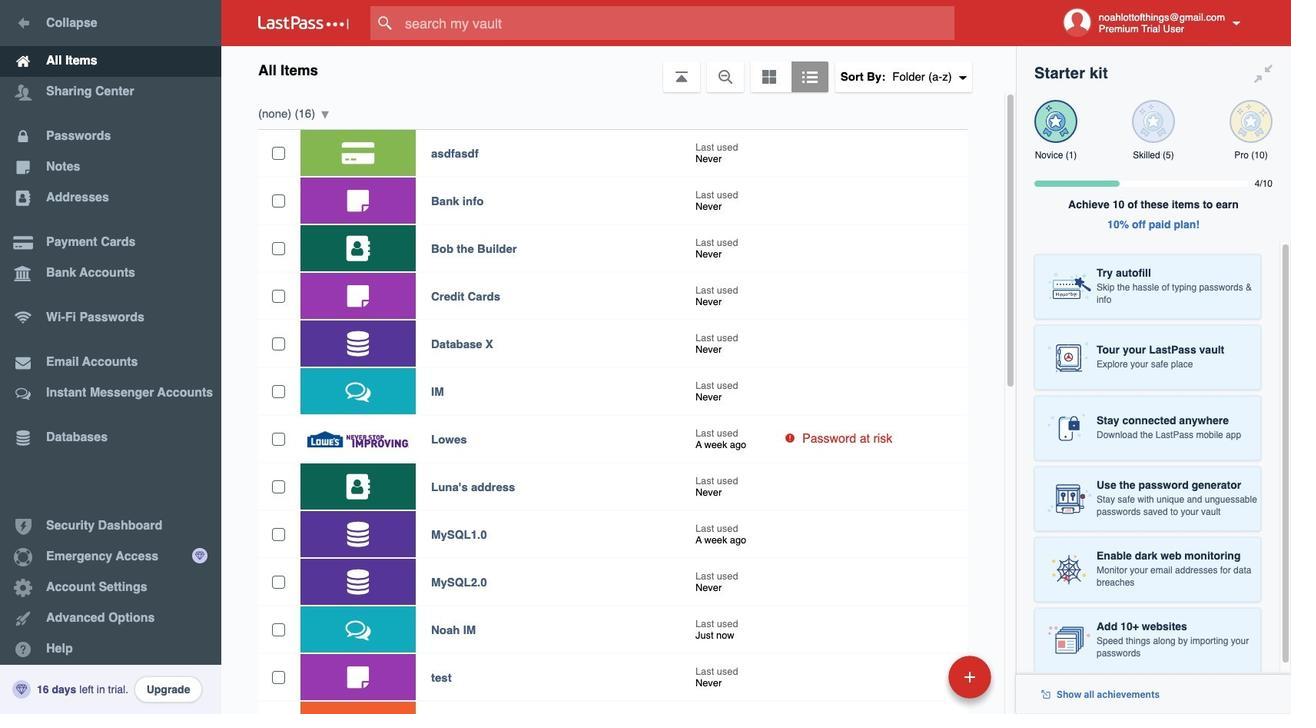 Task type: locate. For each thing, give the bounding box(es) containing it.
main navigation navigation
[[0, 0, 221, 714]]

search my vault text field
[[370, 6, 985, 40]]



Task type: describe. For each thing, give the bounding box(es) containing it.
vault options navigation
[[221, 46, 1016, 92]]

new item navigation
[[843, 651, 1001, 714]]

lastpass image
[[258, 16, 349, 30]]

new item element
[[843, 655, 997, 699]]

Search search field
[[370, 6, 985, 40]]



Task type: vqa. For each thing, say whether or not it's contained in the screenshot.
NEW ITEM element
yes



